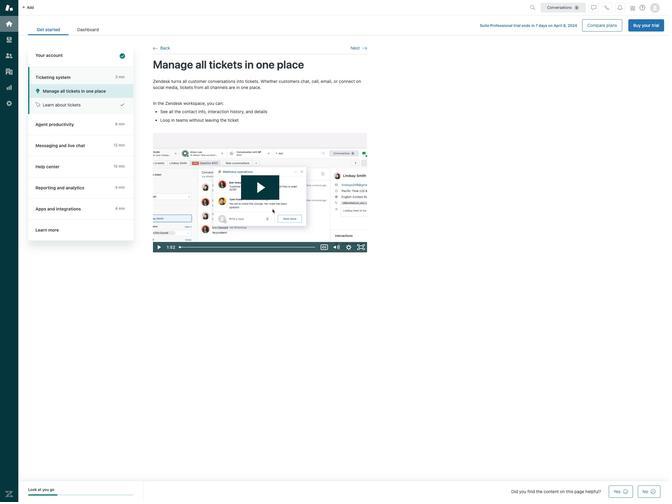 Task type: describe. For each thing, give the bounding box(es) containing it.
video element
[[153, 133, 367, 252]]

views image
[[5, 36, 13, 44]]

zendesk products image
[[630, 6, 635, 10]]

customers image
[[5, 52, 13, 60]]

zendesk support image
[[5, 4, 13, 12]]

reporting image
[[5, 84, 13, 91]]



Task type: locate. For each thing, give the bounding box(es) containing it.
April 8, 2024 text field
[[554, 23, 577, 28]]

video thumbnail image
[[153, 133, 367, 252], [153, 133, 367, 252]]

heading
[[28, 45, 133, 67]]

organizations image
[[5, 68, 13, 76]]

main element
[[0, 0, 18, 502]]

admin image
[[5, 99, 13, 107]]

region
[[153, 78, 367, 252]]

progress bar image
[[28, 494, 57, 496]]

button displays agent's chat status as invisible. image
[[591, 5, 596, 10]]

zendesk image
[[5, 490, 13, 498]]

notifications image
[[618, 5, 623, 10]]

get help image
[[640, 5, 645, 10]]

get started image
[[5, 20, 13, 28]]

tab list
[[28, 24, 107, 35]]

tab
[[69, 24, 107, 35]]

progress-bar progress bar
[[28, 494, 133, 496]]

content-title region
[[153, 60, 367, 69]]

footer
[[18, 481, 669, 502]]



Task type: vqa. For each thing, say whether or not it's contained in the screenshot.
heading
yes



